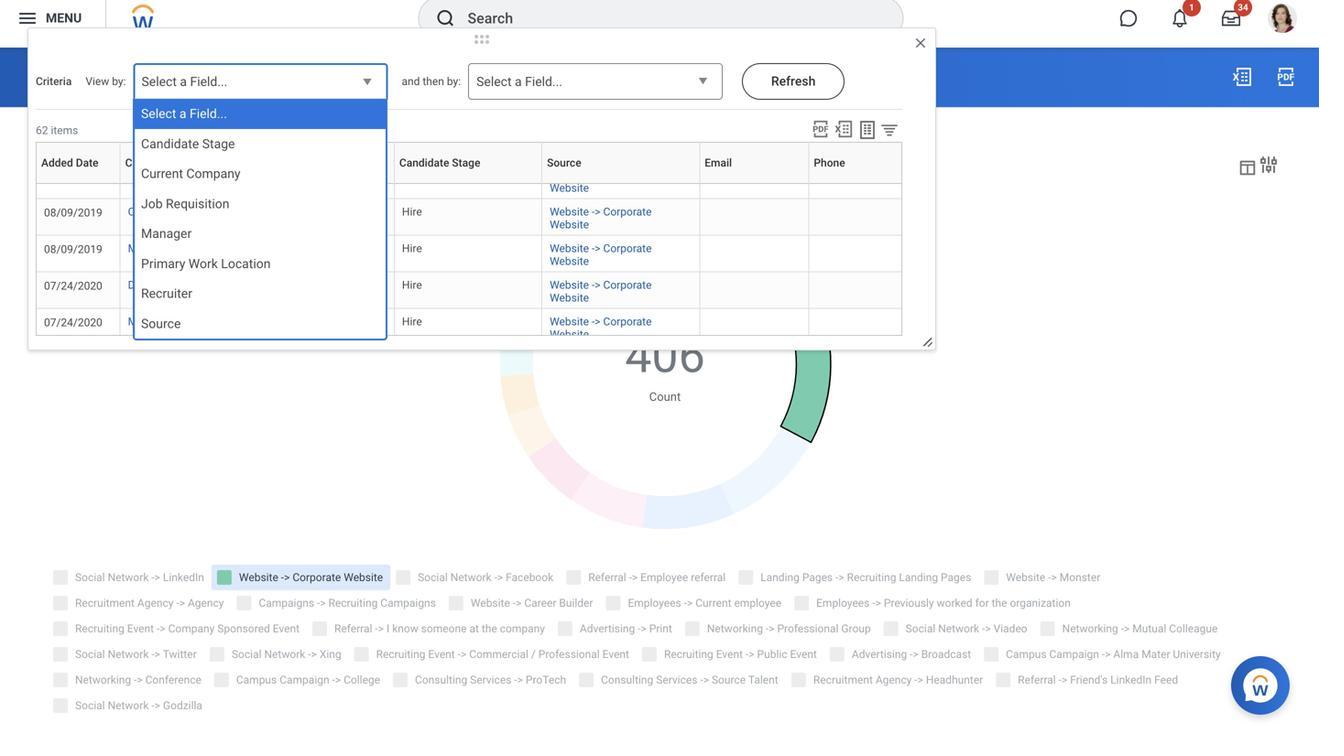 Task type: describe. For each thing, give the bounding box(es) containing it.
select inside 'element'
[[141, 106, 176, 121]]

406 count
[[625, 329, 705, 404]]

manager for camille claes ‎- r-00399 regional sales manager
[[321, 206, 364, 218]]

select up select a field... 'element'
[[142, 74, 177, 89]]

added date button
[[41, 142, 127, 183]]

source inside 406 main content
[[126, 67, 184, 89]]

website -> corporate website link for manus van der bijl ‎- r-00417 call center operator
[[550, 312, 652, 341]]

requisition
[[166, 196, 229, 211]]

candidate inside button
[[125, 157, 175, 170]]

count
[[649, 390, 681, 404]]

refresh
[[771, 74, 816, 89]]

operator
[[325, 315, 368, 328]]

candidate inside button
[[399, 157, 449, 170]]

hire for desiree frijhoff ‎- r-00420 call center manager
[[402, 279, 422, 292]]

00417
[[236, 315, 266, 328]]

weber
[[170, 242, 201, 255]]

primary
[[141, 256, 185, 271]]

email button
[[705, 142, 816, 183]]

company
[[186, 166, 241, 181]]

07/24/2020 for manus van der bijl ‎- r-00417 call center operator
[[44, 316, 102, 329]]

1
[[1189, 2, 1195, 13]]

claes
[[167, 206, 195, 218]]

list box containing select a field...
[[135, 99, 386, 339]]

corporate for camille claes ‎- r-00399 regional sales manager
[[603, 206, 652, 218]]

der
[[184, 315, 200, 328]]

recruiter
[[141, 286, 192, 301]]

34
[[1238, 2, 1249, 13]]

website -> corporate website for maxime weber ‎- r-00398 regional sales manager
[[550, 242, 652, 268]]

source inside list box
[[141, 316, 181, 332]]

inbox large image
[[1222, 9, 1241, 27]]

406
[[625, 329, 705, 384]]

include evergreen requisitions
[[37, 120, 213, 135]]

include for include filled/closed job requisitions
[[284, 120, 326, 135]]

1 website from the top
[[550, 169, 589, 182]]

and
[[402, 75, 420, 88]]

current company
[[141, 166, 241, 181]]

field... inside select a field... 'element'
[[190, 106, 227, 121]]

- for desiree frijhoff ‎- r-00420 call center manager
[[592, 279, 595, 292]]

maxime weber ‎- r-00398 regional sales manager
[[128, 242, 371, 255]]

website -> corporate website link for maxime weber ‎- r-00398 regional sales manager
[[550, 239, 652, 268]]

yes
[[232, 120, 252, 135]]

1 requisitions from the left
[[142, 120, 213, 135]]

hire element for maxime weber ‎- r-00398 regional sales manager
[[402, 239, 422, 255]]

and then by:
[[402, 75, 461, 88]]

frijhoff
[[167, 279, 202, 292]]

camille claes ‎- r-00399 regional sales manager link
[[128, 202, 364, 218]]

62 items
[[36, 124, 78, 137]]

a inside 'element'
[[179, 106, 186, 121]]

1 website -> corporate website from the top
[[550, 169, 652, 195]]

hire for manus van der bijl ‎- r-00417 call center operator
[[402, 315, 422, 328]]

website -> corporate website link for desiree frijhoff ‎- r-00420 call center manager
[[550, 275, 652, 304]]

maxime
[[128, 242, 167, 255]]

corporate for maxime weber ‎- r-00398 regional sales manager
[[603, 242, 652, 255]]

manager element
[[141, 225, 192, 243]]

then
[[423, 75, 444, 88]]

export to worksheets image
[[857, 119, 879, 141]]

include for include evergreen requisitions
[[37, 120, 79, 135]]

van
[[164, 315, 181, 328]]

select down move modal "icon"
[[477, 74, 512, 89]]

> for manus van der bijl ‎- r-00417 call center operator
[[595, 315, 601, 328]]

camille
[[128, 206, 165, 218]]

desiree
[[128, 279, 165, 292]]

08/09/2019 for camille claes ‎- r-00399 regional sales manager
[[44, 206, 102, 219]]

profile logan mcneil image
[[1268, 4, 1297, 37]]

00398
[[219, 242, 250, 255]]

job requisition
[[141, 196, 229, 211]]

1 select a field... button from the left
[[133, 63, 388, 102]]

2 requisitions from the left
[[433, 120, 504, 135]]

hire element for desiree frijhoff ‎- r-00420 call center manager
[[402, 275, 422, 292]]

1 by: from the left
[[112, 75, 126, 88]]

08/09/2019 for maxime weber ‎- r-00398 regional sales manager
[[44, 243, 102, 256]]

export to excel image
[[834, 119, 854, 139]]

refresh button
[[742, 63, 845, 100]]

0 horizontal spatial job
[[141, 196, 163, 211]]

‎- inside the manus van der bijl ‎- r-00417 call center operator 'link'
[[220, 315, 223, 328]]

include filled/closed job requisitions
[[284, 120, 504, 135]]

1 corporate from the top
[[603, 169, 652, 182]]

5 website from the top
[[550, 242, 589, 255]]

maxime weber ‎- r-00398 regional sales manager link
[[128, 239, 371, 255]]

field... for first 'select a field...' dropdown button from the left
[[190, 74, 228, 89]]

website -> corporate website for manus van der bijl ‎- r-00417 call center operator
[[550, 315, 652, 341]]

source element
[[141, 315, 181, 333]]

filled/closed
[[330, 120, 405, 135]]

00420
[[220, 279, 251, 292]]

website -> corporate website for camille claes ‎- r-00399 regional sales manager
[[550, 206, 652, 231]]

a for first 'select a field...' dropdown button from right
[[515, 74, 522, 89]]

- for maxime weber ‎- r-00398 regional sales manager
[[592, 242, 595, 255]]

view printable version (pdf) image
[[1275, 66, 1297, 88]]

notifications large image
[[1171, 9, 1189, 27]]

email
[[705, 157, 732, 170]]

manager for maxime weber ‎- r-00398 regional sales manager
[[327, 242, 371, 255]]

primary work location element
[[141, 255, 271, 273]]

manager for desiree frijhoff ‎- r-00420 call center manager
[[310, 279, 353, 292]]

3 website from the top
[[550, 206, 589, 218]]

candidate stage button
[[399, 142, 549, 183]]



Task type: vqa. For each thing, say whether or not it's contained in the screenshot.


Task type: locate. For each thing, give the bounding box(es) containing it.
website
[[550, 169, 589, 182], [550, 182, 589, 195], [550, 206, 589, 218], [550, 218, 589, 231], [550, 242, 589, 255], [550, 255, 589, 268], [550, 279, 589, 292], [550, 292, 589, 304], [550, 315, 589, 328], [550, 328, 589, 341]]

job down and
[[409, 120, 430, 135]]

10 website from the top
[[550, 328, 589, 341]]

select a field... up select a field... 'element'
[[142, 74, 228, 89]]

regional for 00399
[[246, 206, 289, 218]]

select a field... button up include evergreen requisitions element
[[133, 63, 388, 102]]

candidate down include filled/closed job requisitions
[[399, 157, 449, 170]]

3 corporate from the top
[[603, 242, 652, 255]]

website -> corporate website link for camille claes ‎- r-00399 regional sales manager
[[550, 202, 652, 231]]

6 website from the top
[[550, 255, 589, 268]]

candidate stage up 'current company'
[[141, 136, 235, 151]]

1 horizontal spatial by:
[[447, 75, 461, 88]]

call inside 'link'
[[269, 315, 288, 328]]

1 vertical spatial center
[[290, 315, 323, 328]]

2 select a field... button from the left
[[468, 63, 723, 101]]

0 vertical spatial call
[[254, 279, 273, 292]]

source button
[[547, 142, 707, 183]]

view printable version (pdf) image
[[811, 119, 831, 139]]

requisitions up the candidate stage button
[[433, 120, 504, 135]]

by: right view
[[112, 75, 126, 88]]

sales down "candidate" button
[[292, 206, 318, 218]]

‎- right claes
[[197, 206, 200, 218]]

2 07/24/2020 from the top
[[44, 316, 102, 329]]

source inside button
[[547, 157, 581, 170]]

added date
[[41, 157, 98, 170]]

call
[[254, 279, 273, 292], [269, 315, 288, 328]]

select
[[142, 74, 177, 89], [477, 74, 512, 89], [141, 106, 176, 121]]

8 website from the top
[[550, 292, 589, 304]]

5 corporate from the top
[[603, 315, 652, 328]]

2 > from the top
[[595, 206, 601, 218]]

corporate for desiree frijhoff ‎- r-00420 call center manager
[[603, 279, 652, 292]]

2 vertical spatial source
[[141, 316, 181, 332]]

candidate stage
[[141, 136, 235, 151], [399, 157, 480, 170]]

hire element for camille claes ‎- r-00399 regional sales manager
[[402, 202, 422, 218]]

2 08/09/2019 from the top
[[44, 243, 102, 256]]

phone
[[814, 157, 845, 170]]

a right "then"
[[515, 74, 522, 89]]

job
[[409, 120, 430, 135], [141, 196, 163, 211]]

08/09/2019 down added date
[[44, 206, 102, 219]]

recruiting
[[37, 67, 121, 89]]

0 vertical spatial stage
[[202, 136, 235, 151]]

sales for camille claes ‎- r-00399 regional sales manager
[[292, 206, 318, 218]]

00399
[[213, 206, 244, 218]]

camille claes ‎- r-00399 regional sales manager
[[128, 206, 364, 218]]

62
[[36, 124, 48, 137]]

hire element
[[402, 202, 422, 218], [402, 239, 422, 255], [402, 275, 422, 292], [402, 312, 422, 328]]

center left operator
[[290, 315, 323, 328]]

07/24/2020 left desiree
[[44, 280, 102, 293]]

website -> corporate website for desiree frijhoff ‎- r-00420 call center manager
[[550, 279, 652, 304]]

menu button
[[0, 0, 106, 48]]

select a field... button up the include filled/closed job requisitions element
[[468, 63, 723, 101]]

source
[[126, 67, 184, 89], [547, 157, 581, 170], [141, 316, 181, 332]]

job requisition element
[[141, 195, 229, 213]]

sales down camille claes ‎- r-00399 regional sales manager
[[298, 242, 325, 255]]

2 - from the top
[[592, 206, 595, 218]]

call right '00417'
[[269, 315, 288, 328]]

1 > from the top
[[595, 169, 601, 182]]

regional up the maxime weber ‎- r-00398 regional sales manager link
[[246, 206, 289, 218]]

07/24/2020 for desiree frijhoff ‎- r-00420 call center manager
[[44, 280, 102, 293]]

requisitions
[[142, 120, 213, 135], [433, 120, 504, 135]]

sales for maxime weber ‎- r-00398 regional sales manager
[[298, 242, 325, 255]]

Search Workday  search field
[[468, 0, 865, 38]]

a up select a field... 'element'
[[180, 74, 187, 89]]

field... up the include filled/closed job requisitions element
[[525, 74, 563, 89]]

4 website from the top
[[550, 218, 589, 231]]

location
[[221, 256, 271, 271]]

‎- down primary work location element
[[205, 279, 208, 292]]

1 vertical spatial sales
[[298, 242, 325, 255]]

move modal image
[[464, 28, 500, 50]]

effectiveness
[[188, 67, 300, 89]]

r- for 00398
[[209, 242, 219, 255]]

toolbar
[[805, 119, 903, 142]]

recruiting source effectiveness - table image
[[1238, 158, 1258, 178]]

candidate up 'current'
[[141, 136, 199, 151]]

include up "candidate" button
[[284, 120, 326, 135]]

a for first 'select a field...' dropdown button from the left
[[180, 74, 187, 89]]

hire
[[402, 206, 422, 218], [402, 242, 422, 255], [402, 279, 422, 292], [402, 315, 422, 328]]

desiree frijhoff ‎- r-00420 call center manager link
[[128, 275, 353, 292]]

r- for 00399
[[203, 206, 213, 218]]

4 website -> corporate website from the top
[[550, 279, 652, 304]]

1 horizontal spatial include
[[284, 120, 326, 135]]

406 main content
[[0, 48, 1319, 745]]

include
[[37, 120, 79, 135], [284, 120, 326, 135]]

2 hire element from the top
[[402, 239, 422, 255]]

1 - from the top
[[592, 169, 595, 182]]

candidate stage inside button
[[399, 157, 480, 170]]

by:
[[112, 75, 126, 88], [447, 75, 461, 88]]

0 vertical spatial 08/09/2019
[[44, 206, 102, 219]]

primary work location
[[141, 256, 271, 271]]

a
[[180, 74, 187, 89], [515, 74, 522, 89], [179, 106, 186, 121]]

center
[[275, 279, 307, 292], [290, 315, 323, 328]]

job inside 406 main content
[[409, 120, 430, 135]]

sales
[[292, 206, 318, 218], [298, 242, 325, 255]]

1 07/24/2020 from the top
[[44, 280, 102, 293]]

406 button
[[625, 325, 708, 388]]

1 horizontal spatial stage
[[452, 157, 480, 170]]

include up added
[[37, 120, 79, 135]]

regional
[[246, 206, 289, 218], [253, 242, 295, 255]]

manus
[[128, 315, 161, 328]]

‎-
[[197, 206, 200, 218], [204, 242, 207, 255], [205, 279, 208, 292], [220, 315, 223, 328]]

stage down yes
[[202, 136, 235, 151]]

view
[[86, 75, 109, 88]]

hire for maxime weber ‎- r-00398 regional sales manager
[[402, 242, 422, 255]]

include evergreen requisitions element
[[232, 109, 252, 136]]

export to excel image
[[1231, 66, 1253, 88]]

5 > from the top
[[595, 315, 601, 328]]

resize modal image
[[922, 336, 936, 350]]

stage down include filled/closed job requisitions
[[452, 157, 480, 170]]

field... left include evergreen requisitions element
[[190, 106, 227, 121]]

5 website -> corporate website from the top
[[550, 315, 652, 341]]

select a field... element
[[141, 105, 227, 123]]

r- down primary work location element
[[211, 279, 220, 292]]

1 horizontal spatial candidate stage
[[399, 157, 480, 170]]

2 website from the top
[[550, 182, 589, 195]]

include filled/closed job requisitions element
[[523, 109, 544, 136]]

0 horizontal spatial stage
[[202, 136, 235, 151]]

3 hire element from the top
[[402, 275, 422, 292]]

0 vertical spatial regional
[[246, 206, 289, 218]]

‎- right bijl
[[220, 315, 223, 328]]

criteria
[[36, 75, 72, 88]]

1 vertical spatial call
[[269, 315, 288, 328]]

4 - from the top
[[592, 279, 595, 292]]

4 hire element from the top
[[402, 312, 422, 328]]

3 > from the top
[[595, 242, 601, 255]]

manus van der bijl ‎- r-00417 call center operator
[[128, 315, 368, 328]]

1 hire element from the top
[[402, 202, 422, 218]]

corporate
[[603, 169, 652, 182], [603, 206, 652, 218], [603, 242, 652, 255], [603, 279, 652, 292], [603, 315, 652, 328]]

candidate stage down include filled/closed job requisitions
[[399, 157, 480, 170]]

‎- up the primary work location in the left top of the page
[[204, 242, 207, 255]]

‎- for claes
[[197, 206, 200, 218]]

select a field... button
[[133, 63, 388, 102], [468, 63, 723, 101]]

> for desiree frijhoff ‎- r-00420 call center manager
[[595, 279, 601, 292]]

1 vertical spatial 07/24/2020
[[44, 316, 102, 329]]

current
[[141, 166, 183, 181]]

1 vertical spatial regional
[[253, 242, 295, 255]]

5 website -> corporate website link from the top
[[550, 312, 652, 341]]

current company element
[[141, 165, 241, 183]]

close image
[[914, 36, 928, 50]]

3 - from the top
[[592, 242, 595, 255]]

08/09/2019
[[44, 206, 102, 219], [44, 243, 102, 256]]

0 vertical spatial source
[[126, 67, 184, 89]]

07/24/2020 left manus
[[44, 316, 102, 329]]

34 button
[[1211, 0, 1253, 38]]

0 vertical spatial candidate stage
[[141, 136, 235, 151]]

2 website -> corporate website from the top
[[550, 206, 652, 231]]

‎- inside desiree frijhoff ‎- r-00420 call center manager link
[[205, 279, 208, 292]]

center inside 'link'
[[290, 315, 323, 328]]

3 hire from the top
[[402, 279, 422, 292]]

r- right bijl
[[226, 315, 236, 328]]

bijl
[[202, 315, 217, 328]]

stage inside button
[[452, 157, 480, 170]]

configure and view chart data image
[[1258, 154, 1280, 176]]

candidate stage inside list box
[[141, 136, 235, 151]]

1 vertical spatial candidate stage
[[399, 157, 480, 170]]

job left claes
[[141, 196, 163, 211]]

justify image
[[16, 7, 38, 29]]

1 button
[[1160, 0, 1201, 38]]

select a field...
[[142, 74, 228, 89], [477, 74, 563, 89], [141, 106, 227, 121]]

2 by: from the left
[[447, 75, 461, 88]]

0 vertical spatial sales
[[292, 206, 318, 218]]

0 horizontal spatial select a field... button
[[133, 63, 388, 102]]

candidate
[[141, 136, 199, 151], [125, 157, 175, 170], [399, 157, 449, 170]]

0 horizontal spatial candidate stage
[[141, 136, 235, 151]]

field... for first 'select a field...' dropdown button from right
[[525, 74, 563, 89]]

4 hire from the top
[[402, 315, 422, 328]]

0 horizontal spatial by:
[[112, 75, 126, 88]]

2 hire from the top
[[402, 242, 422, 255]]

1 horizontal spatial select a field... button
[[468, 63, 723, 101]]

date
[[76, 157, 98, 170]]

1 vertical spatial source
[[547, 157, 581, 170]]

search image
[[435, 7, 457, 29]]

1 08/09/2019 from the top
[[44, 206, 102, 219]]

5 - from the top
[[592, 315, 595, 328]]

view by:
[[86, 75, 126, 88]]

regional up location
[[253, 242, 295, 255]]

phone button
[[814, 157, 897, 170]]

0 horizontal spatial include
[[37, 120, 79, 135]]

field... up select a field... 'element'
[[190, 74, 228, 89]]

items
[[51, 124, 78, 137]]

added
[[41, 157, 73, 170]]

> for camille claes ‎- r-00399 regional sales manager
[[595, 206, 601, 218]]

3 website -> corporate website link from the top
[[550, 239, 652, 268]]

>
[[595, 169, 601, 182], [595, 206, 601, 218], [595, 242, 601, 255], [595, 279, 601, 292], [595, 315, 601, 328]]

stage
[[202, 136, 235, 151], [452, 157, 480, 170]]

0 horizontal spatial requisitions
[[142, 120, 213, 135]]

desiree frijhoff ‎- r-00420 call center manager
[[128, 279, 353, 292]]

‎- inside the maxime weber ‎- r-00398 regional sales manager link
[[204, 242, 207, 255]]

4 corporate from the top
[[603, 279, 652, 292]]

1 horizontal spatial job
[[409, 120, 430, 135]]

r- for 00420
[[211, 279, 220, 292]]

3 website -> corporate website from the top
[[550, 242, 652, 268]]

- for manus van der bijl ‎- r-00417 call center operator
[[592, 315, 595, 328]]

1 hire from the top
[[402, 206, 422, 218]]

hire element for manus van der bijl ‎- r-00417 call center operator
[[402, 312, 422, 328]]

1 horizontal spatial requisitions
[[433, 120, 504, 135]]

hire for camille claes ‎- r-00399 regional sales manager
[[402, 206, 422, 218]]

recruiting source effectiveness
[[37, 67, 300, 89]]

r-
[[203, 206, 213, 218], [209, 242, 219, 255], [211, 279, 220, 292], [226, 315, 236, 328]]

-
[[592, 169, 595, 182], [592, 206, 595, 218], [592, 242, 595, 255], [592, 279, 595, 292], [592, 315, 595, 328]]

1 include from the left
[[37, 120, 79, 135]]

center right 00420
[[275, 279, 307, 292]]

website -> corporate website
[[550, 169, 652, 195], [550, 206, 652, 231], [550, 242, 652, 268], [550, 279, 652, 304], [550, 315, 652, 341]]

> for maxime weber ‎- r-00398 regional sales manager
[[595, 242, 601, 255]]

0 vertical spatial center
[[275, 279, 307, 292]]

evergreen
[[82, 120, 139, 135]]

0 vertical spatial job
[[409, 120, 430, 135]]

0 vertical spatial 07/24/2020
[[44, 280, 102, 293]]

r- up the primary work location in the left top of the page
[[209, 242, 219, 255]]

9 website from the top
[[550, 315, 589, 328]]

manus van der bijl ‎- r-00417 call center operator link
[[128, 312, 368, 328]]

by: right "then"
[[447, 75, 461, 88]]

‎- inside camille claes ‎- r-00399 regional sales manager link
[[197, 206, 200, 218]]

select a field... up the include filled/closed job requisitions element
[[477, 74, 563, 89]]

requisitions up candidate stage element
[[142, 120, 213, 135]]

‎- for weber
[[204, 242, 207, 255]]

select down 'recruiting source effectiveness'
[[141, 106, 176, 121]]

2 include from the left
[[284, 120, 326, 135]]

1 vertical spatial stage
[[452, 157, 480, 170]]

a up candidate stage element
[[179, 106, 186, 121]]

r- inside 'link'
[[226, 315, 236, 328]]

‎- for frijhoff
[[205, 279, 208, 292]]

select to filter grid data image
[[880, 120, 900, 139]]

7 website from the top
[[550, 279, 589, 292]]

field...
[[190, 74, 228, 89], [525, 74, 563, 89], [190, 106, 227, 121]]

2 website -> corporate website link from the top
[[550, 202, 652, 231]]

call right 00420
[[254, 279, 273, 292]]

07/24/2020
[[44, 280, 102, 293], [44, 316, 102, 329]]

recruiter element
[[141, 285, 192, 303]]

candidate stage element
[[141, 135, 235, 153]]

manager
[[321, 206, 364, 218], [141, 226, 192, 241], [327, 242, 371, 255], [310, 279, 353, 292]]

candidate button
[[125, 142, 401, 183]]

1 vertical spatial 08/09/2019
[[44, 243, 102, 256]]

1 website -> corporate website link from the top
[[550, 165, 652, 195]]

change selection image
[[360, 68, 382, 90]]

candidate down candidate stage element
[[125, 157, 175, 170]]

- for camille claes ‎- r-00399 regional sales manager
[[592, 206, 595, 218]]

menu
[[46, 11, 82, 26]]

4 website -> corporate website link from the top
[[550, 275, 652, 304]]

4 > from the top
[[595, 279, 601, 292]]

corporate for manus van der bijl ‎- r-00417 call center operator
[[603, 315, 652, 328]]

select a field... up candidate stage element
[[141, 106, 227, 121]]

regional for 00398
[[253, 242, 295, 255]]

08/09/2019 left maxime
[[44, 243, 102, 256]]

r- right claes
[[203, 206, 213, 218]]

2 corporate from the top
[[603, 206, 652, 218]]

recruiting source effectiveness link
[[37, 67, 300, 89]]

website -> corporate website link
[[550, 165, 652, 195], [550, 202, 652, 231], [550, 239, 652, 268], [550, 275, 652, 304], [550, 312, 652, 341]]

list box
[[135, 99, 386, 339]]

work
[[189, 256, 218, 271]]

1 vertical spatial job
[[141, 196, 163, 211]]



